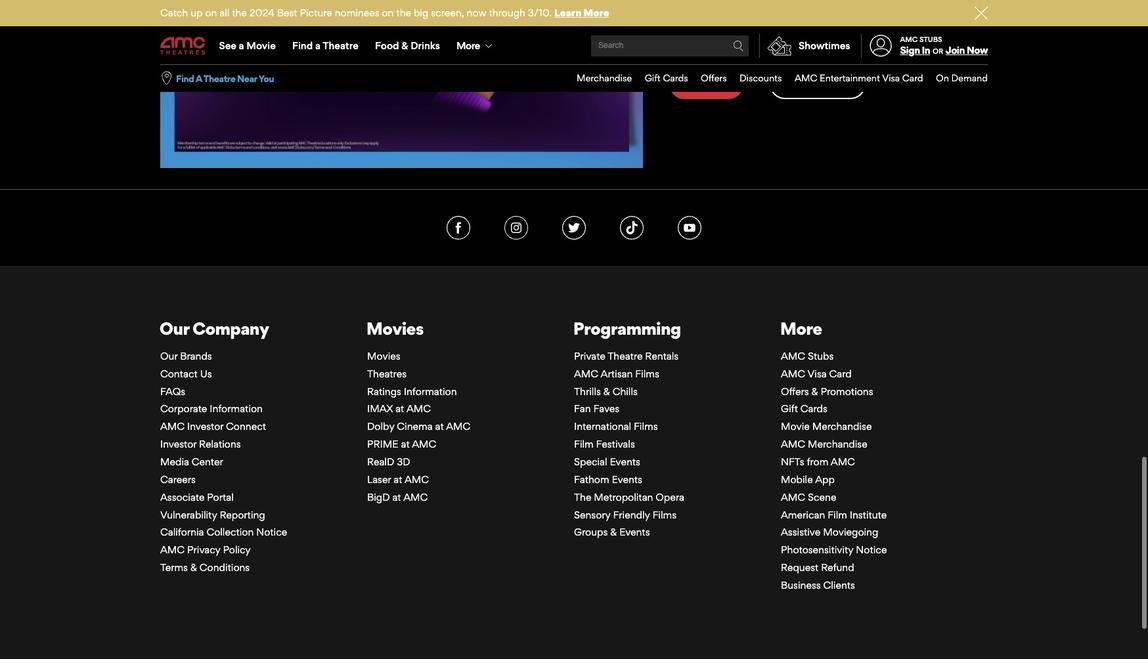 Task type: describe. For each thing, give the bounding box(es) containing it.
notice inside our brands contact us faqs corporate information amc investor connect investor relations media center careers associate portal vulnerability reporting california collection notice amc privacy policy terms & conditions
[[256, 526, 287, 539]]

prime at amc link
[[367, 438, 436, 451]]

nominees
[[335, 7, 379, 19]]

media
[[160, 456, 189, 468]]

find a theatre near you
[[176, 73, 274, 84]]

vulnerability
[[160, 509, 217, 521]]

showtimes
[[799, 39, 850, 52]]

find for find a theatre near you
[[176, 73, 194, 84]]

amc tiktok image
[[620, 216, 644, 240]]

sensory friendly films link
[[574, 509, 677, 521]]

food & drinks
[[375, 39, 440, 52]]

amc up amc visa card link
[[781, 350, 805, 363]]

reald
[[367, 456, 394, 468]]

careers link
[[160, 473, 196, 486]]

search the AMC website text field
[[596, 41, 733, 51]]

american film institute link
[[781, 509, 887, 521]]

special
[[574, 456, 607, 468]]

at up bigd at amc link
[[394, 473, 402, 486]]

& inside our brands contact us faqs corporate information amc investor connect investor relations media center careers associate portal vulnerability reporting california collection notice amc privacy policy terms & conditions
[[190, 562, 197, 574]]

collection
[[207, 526, 254, 539]]

associate
[[160, 491, 205, 504]]

amc stubs amc visa card offers & promotions gift cards movie merchandise amc merchandise nfts from amc mobile app amc scene american film institute assistive moviegoing photosensitivity notice request refund business clients
[[781, 350, 887, 592]]

ratings information link
[[367, 385, 457, 398]]

sign in link
[[669, 69, 743, 99]]

sign in button
[[900, 44, 930, 57]]

american
[[781, 509, 825, 521]]

nfts
[[781, 456, 804, 468]]

0 horizontal spatial movie
[[247, 39, 276, 52]]

request
[[781, 562, 819, 574]]

& down sensory friendly films link
[[610, 526, 617, 539]]

amc down the 3d
[[405, 473, 429, 486]]

offers link
[[688, 65, 727, 92]]

see a movie link
[[211, 28, 284, 64]]

find a theatre link
[[284, 28, 367, 64]]

assistive
[[781, 526, 821, 539]]

1 vertical spatial merchandise
[[812, 421, 872, 433]]

center
[[192, 456, 223, 468]]

near
[[237, 73, 257, 84]]

photosensitivity notice link
[[781, 544, 887, 556]]

photosensitivity
[[781, 544, 854, 556]]

footer containing our company
[[0, 189, 1148, 659]]

discounts
[[740, 72, 782, 83]]

conditions
[[200, 562, 250, 574]]

submit search icon image
[[733, 41, 744, 51]]

& up faves
[[603, 385, 610, 398]]

amc instagram image
[[504, 216, 528, 240]]

now
[[467, 7, 486, 19]]

1 horizontal spatial gift cards link
[[781, 403, 828, 415]]

fan faves link
[[574, 403, 620, 415]]

dolby
[[367, 421, 394, 433]]

food & drinks link
[[367, 28, 448, 64]]

at down laser at amc link
[[392, 491, 401, 504]]

friendly
[[613, 509, 650, 521]]

special events link
[[574, 456, 640, 468]]

amc artisan films link
[[574, 368, 659, 380]]

imax
[[367, 403, 393, 415]]

card inside amc stubs amc visa card offers & promotions gift cards movie merchandise amc merchandise nfts from amc mobile app amc scene american film institute assistive moviegoing photosensitivity notice request refund business clients
[[829, 368, 852, 380]]

amc tiktok image
[[620, 216, 644, 240]]

sign inside amc stubs sign in or join now
[[900, 44, 920, 57]]

contact us link
[[160, 368, 212, 380]]

metropolitan
[[594, 491, 653, 504]]

corporate
[[160, 403, 207, 415]]

offers inside amc stubs amc visa card offers & promotions gift cards movie merchandise amc merchandise nfts from amc mobile app amc scene american film institute assistive moviegoing photosensitivity notice request refund business clients
[[781, 385, 809, 398]]

amc down the 'amc stubs' link
[[781, 368, 805, 380]]

& right the food
[[401, 39, 408, 52]]

refund
[[821, 562, 854, 574]]

prime
[[367, 438, 398, 451]]

amc up terms
[[160, 544, 185, 556]]

amc stubs sign in or join now
[[900, 35, 988, 57]]

private theatre rentals amc artisan films thrills & chills fan faves international films film festivals special events fathom events the metropolitan opera sensory friendly films groups & events
[[574, 350, 684, 539]]

amc right cinema
[[446, 421, 471, 433]]

a
[[196, 73, 202, 84]]

best
[[277, 7, 297, 19]]

at right cinema
[[435, 421, 444, 433]]

amc down laser at amc link
[[403, 491, 428, 504]]

a for movie
[[239, 39, 244, 52]]

film festivals link
[[574, 438, 635, 451]]

investor relations link
[[160, 438, 241, 451]]

amc inside amc entertainment visa card link
[[795, 72, 817, 83]]

amc down dolby cinema at amc link
[[412, 438, 436, 451]]

assistive moviegoing link
[[781, 526, 878, 539]]

1 vertical spatial events
[[612, 473, 642, 486]]

3d
[[397, 456, 410, 468]]

big
[[414, 7, 428, 19]]

reald 3d link
[[367, 456, 410, 468]]

institute
[[850, 509, 887, 521]]

movie merchandise link
[[781, 421, 872, 433]]

merchandise link
[[564, 65, 632, 92]]

more right "3/10."
[[584, 7, 609, 19]]

amc up dolby cinema at amc link
[[407, 403, 431, 415]]

policy
[[223, 544, 251, 556]]

nfts from amc link
[[781, 456, 855, 468]]

scene
[[808, 491, 836, 504]]

menu containing more
[[160, 28, 988, 64]]

amc inside private theatre rentals amc artisan films thrills & chills fan faves international films film festivals special events fathom events the metropolitan opera sensory friendly films groups & events
[[574, 368, 598, 380]]

amc entertainment visa card
[[795, 72, 923, 83]]

theatre inside private theatre rentals amc artisan films thrills & chills fan faves international films film festivals special events fathom events the metropolitan opera sensory friendly films groups & events
[[608, 350, 643, 363]]

reporting
[[220, 509, 265, 521]]

more inside button
[[457, 39, 480, 52]]

2024
[[249, 7, 274, 19]]

2 vertical spatial merchandise
[[808, 438, 867, 451]]

associate portal link
[[160, 491, 234, 504]]

scan awareness image
[[160, 0, 643, 168]]

menu containing merchandise
[[564, 65, 988, 92]]

laser
[[367, 473, 391, 486]]

our brands contact us faqs corporate information amc investor connect investor relations media center careers associate portal vulnerability reporting california collection notice amc privacy policy terms & conditions
[[160, 350, 287, 574]]

or
[[933, 47, 943, 56]]

2 vertical spatial events
[[619, 526, 650, 539]]

amc down corporate
[[160, 421, 185, 433]]

2 on from the left
[[382, 7, 394, 19]]

fan
[[574, 403, 591, 415]]

food
[[375, 39, 399, 52]]

theatre for a
[[323, 39, 359, 52]]

movies for movies theatres ratings information imax at amc dolby cinema at amc prime at amc reald 3d laser at amc bigd at amc
[[367, 350, 400, 363]]

see
[[219, 39, 236, 52]]



Task type: vqa. For each thing, say whether or not it's contained in the screenshot.
theatre
yes



Task type: locate. For each thing, give the bounding box(es) containing it.
card inside menu
[[902, 72, 923, 83]]

on
[[205, 7, 217, 19], [382, 7, 394, 19]]

amc up thrills
[[574, 368, 598, 380]]

gift inside amc stubs amc visa card offers & promotions gift cards movie merchandise amc merchandise nfts from amc mobile app amc scene american film institute assistive moviegoing photosensitivity notice request refund business clients
[[781, 403, 798, 415]]

rentals
[[645, 350, 679, 363]]

a
[[239, 39, 244, 52], [315, 39, 321, 52]]

careers
[[160, 473, 196, 486]]

learn more
[[791, 77, 845, 91]]

ratings
[[367, 385, 401, 398]]

1 vertical spatial films
[[634, 421, 658, 433]]

0 vertical spatial find
[[292, 39, 313, 52]]

1 vertical spatial sign
[[690, 77, 711, 91]]

1 horizontal spatial in
[[922, 44, 930, 57]]

stubs inside amc stubs sign in or join now
[[920, 35, 942, 44]]

amc instagram image
[[504, 216, 528, 240]]

0 vertical spatial cards
[[663, 72, 688, 83]]

0 horizontal spatial gift cards link
[[632, 65, 688, 92]]

1 horizontal spatial information
[[404, 385, 457, 398]]

1 horizontal spatial stubs
[[920, 35, 942, 44]]

cookie consent banner dialog
[[0, 624, 1148, 659]]

0 horizontal spatial sign
[[690, 77, 711, 91]]

movies up movies link
[[366, 318, 424, 339]]

on demand
[[936, 72, 988, 83]]

more up the 'amc stubs' link
[[780, 318, 822, 339]]

information up imax at amc link
[[404, 385, 457, 398]]

merchandise down movie merchandise link
[[808, 438, 867, 451]]

information inside our brands contact us faqs corporate information amc investor connect investor relations media center careers associate portal vulnerability reporting california collection notice amc privacy policy terms & conditions
[[210, 403, 263, 415]]

find down the picture
[[292, 39, 313, 52]]

gift down search the amc website text field
[[645, 72, 661, 83]]

now
[[967, 44, 988, 57]]

learn more link down showtimes
[[770, 69, 866, 99]]

opera
[[656, 491, 684, 504]]

the
[[232, 7, 247, 19], [396, 7, 411, 19]]

0 horizontal spatial learn more link
[[554, 7, 609, 19]]

movies
[[366, 318, 424, 339], [367, 350, 400, 363]]

sign in or join amc stubs element
[[861, 28, 988, 64]]

sign right gift cards
[[690, 77, 711, 91]]

the left big
[[396, 7, 411, 19]]

0 vertical spatial gift
[[645, 72, 661, 83]]

catch
[[160, 7, 188, 19]]

faqs
[[160, 385, 185, 398]]

sign in
[[690, 77, 722, 91]]

connect
[[226, 421, 266, 433]]

films down rentals
[[635, 368, 659, 380]]

events
[[610, 456, 640, 468], [612, 473, 642, 486], [619, 526, 650, 539]]

bigd at amc link
[[367, 491, 428, 504]]

us
[[200, 368, 212, 380]]

a right "see" at the left top of page
[[239, 39, 244, 52]]

amc logo image
[[160, 37, 206, 55], [160, 37, 206, 55]]

moviegoing
[[823, 526, 878, 539]]

1 vertical spatial notice
[[856, 544, 887, 556]]

0 vertical spatial investor
[[187, 421, 223, 433]]

0 vertical spatial merchandise
[[577, 72, 632, 83]]

amc up nfts
[[781, 438, 805, 451]]

terms & conditions link
[[160, 562, 250, 574]]

menu
[[160, 28, 988, 64], [564, 65, 988, 92]]

menu down showtimes image
[[564, 65, 988, 92]]

1 horizontal spatial theatre
[[323, 39, 359, 52]]

all
[[220, 7, 229, 19]]

1 vertical spatial gift
[[781, 403, 798, 415]]

corporate information link
[[160, 403, 263, 415]]

offers & promotions link
[[781, 385, 873, 398]]

1 vertical spatial investor
[[160, 438, 197, 451]]

1 vertical spatial cards
[[801, 403, 828, 415]]

join now button
[[946, 44, 988, 57]]

thrills
[[574, 385, 601, 398]]

events down friendly
[[619, 526, 650, 539]]

user profile image
[[862, 35, 899, 57]]

screen,
[[431, 7, 464, 19]]

showtimes image
[[760, 34, 799, 58]]

events down festivals
[[610, 456, 640, 468]]

1 vertical spatial our
[[160, 350, 178, 363]]

portal
[[207, 491, 234, 504]]

faves
[[593, 403, 620, 415]]

movies for movies
[[366, 318, 424, 339]]

information
[[404, 385, 457, 398], [210, 403, 263, 415]]

at right imax
[[396, 403, 404, 415]]

stubs for visa
[[808, 350, 834, 363]]

california collection notice link
[[160, 526, 287, 539]]

amc facebook image
[[447, 216, 470, 240], [447, 216, 470, 240]]

0 horizontal spatial a
[[239, 39, 244, 52]]

learn inside learn more link
[[791, 77, 817, 91]]

our brands link
[[160, 350, 212, 363]]

notice down reporting
[[256, 526, 287, 539]]

merchandise left gift cards
[[577, 72, 632, 83]]

&
[[401, 39, 408, 52], [603, 385, 610, 398], [811, 385, 818, 398], [610, 526, 617, 539], [190, 562, 197, 574]]

1 a from the left
[[239, 39, 244, 52]]

1 vertical spatial film
[[828, 509, 847, 521]]

1 vertical spatial stubs
[[808, 350, 834, 363]]

1 vertical spatial gift cards link
[[781, 403, 828, 415]]

1 vertical spatial information
[[210, 403, 263, 415]]

amc inside amc stubs sign in or join now
[[900, 35, 918, 44]]

investor up investor relations link
[[187, 421, 223, 433]]

film inside amc stubs amc visa card offers & promotions gift cards movie merchandise amc merchandise nfts from amc mobile app amc scene american film institute assistive moviegoing photosensitivity notice request refund business clients
[[828, 509, 847, 521]]

our up contact
[[160, 350, 178, 363]]

mobile app link
[[781, 473, 835, 486]]

1 horizontal spatial on
[[382, 7, 394, 19]]

our inside our brands contact us faqs corporate information amc investor connect investor relations media center careers associate portal vulnerability reporting california collection notice amc privacy policy terms & conditions
[[160, 350, 178, 363]]

1 horizontal spatial card
[[902, 72, 923, 83]]

3/10.
[[528, 7, 552, 19]]

0 vertical spatial movies
[[366, 318, 424, 339]]

0 vertical spatial card
[[902, 72, 923, 83]]

sensory
[[574, 509, 611, 521]]

1 horizontal spatial film
[[828, 509, 847, 521]]

gift cards link down search the amc website text field
[[632, 65, 688, 92]]

film
[[574, 438, 594, 451], [828, 509, 847, 521]]

1 vertical spatial learn more link
[[770, 69, 866, 99]]

movie up amc merchandise "link"
[[781, 421, 810, 433]]

on right nominees
[[382, 7, 394, 19]]

amc investor connect link
[[160, 421, 266, 433]]

0 vertical spatial learn
[[554, 7, 582, 19]]

stubs up or
[[920, 35, 942, 44]]

thrills & chills link
[[574, 385, 638, 398]]

amc scene link
[[781, 491, 836, 504]]

0 horizontal spatial film
[[574, 438, 594, 451]]

film inside private theatre rentals amc artisan films thrills & chills fan faves international films film festivals special events fathom events the metropolitan opera sensory friendly films groups & events
[[574, 438, 594, 451]]

california
[[160, 526, 204, 539]]

find left a
[[176, 73, 194, 84]]

movie inside amc stubs amc visa card offers & promotions gift cards movie merchandise amc merchandise nfts from amc mobile app amc scene american film institute assistive moviegoing photosensitivity notice request refund business clients
[[781, 421, 810, 433]]

0 vertical spatial sign
[[900, 44, 920, 57]]

our up our brands link
[[159, 318, 189, 339]]

amc youtube image
[[678, 216, 702, 240], [678, 216, 702, 240]]

the right all
[[232, 7, 247, 19]]

1 vertical spatial in
[[714, 77, 722, 91]]

2 a from the left
[[315, 39, 321, 52]]

events up the metropolitan opera link at the bottom of the page
[[612, 473, 642, 486]]

footer
[[0, 189, 1148, 659]]

menu up merchandise link
[[160, 28, 988, 64]]

0 horizontal spatial notice
[[256, 526, 287, 539]]

more down the now
[[457, 39, 480, 52]]

0 horizontal spatial gift
[[645, 72, 661, 83]]

in left or
[[922, 44, 930, 57]]

1 the from the left
[[232, 7, 247, 19]]

1 horizontal spatial movie
[[781, 421, 810, 433]]

0 horizontal spatial information
[[210, 403, 263, 415]]

on
[[936, 72, 949, 83]]

0 vertical spatial theatre
[[323, 39, 359, 52]]

film up special
[[574, 438, 594, 451]]

1 vertical spatial card
[[829, 368, 852, 380]]

investor
[[187, 421, 223, 433], [160, 438, 197, 451]]

visa inside amc stubs amc visa card offers & promotions gift cards movie merchandise amc merchandise nfts from amc mobile app amc scene american film institute assistive moviegoing photosensitivity notice request refund business clients
[[808, 368, 827, 380]]

1 vertical spatial find
[[176, 73, 194, 84]]

movie down 2024
[[247, 39, 276, 52]]

theatre inside button
[[203, 73, 235, 84]]

stubs inside amc stubs amc visa card offers & promotions gift cards movie merchandise amc merchandise nfts from amc mobile app amc scene american film institute assistive moviegoing photosensitivity notice request refund business clients
[[808, 350, 834, 363]]

information up connect
[[210, 403, 263, 415]]

0 horizontal spatial theatre
[[203, 73, 235, 84]]

0 vertical spatial movie
[[247, 39, 276, 52]]

find for find a theatre
[[292, 39, 313, 52]]

up
[[191, 7, 203, 19]]

movies theatres ratings information imax at amc dolby cinema at amc prime at amc reald 3d laser at amc bigd at amc
[[367, 350, 471, 504]]

theatre down nominees
[[323, 39, 359, 52]]

0 vertical spatial events
[[610, 456, 640, 468]]

a for theatre
[[315, 39, 321, 52]]

from
[[807, 456, 828, 468]]

0 vertical spatial menu
[[160, 28, 988, 64]]

app
[[815, 473, 835, 486]]

learn more link right "3/10."
[[554, 7, 609, 19]]

1 horizontal spatial visa
[[882, 72, 900, 83]]

business
[[781, 579, 821, 592]]

gift up movie merchandise link
[[781, 403, 798, 415]]

imax at amc link
[[367, 403, 431, 415]]

movies inside movies theatres ratings information imax at amc dolby cinema at amc prime at amc reald 3d laser at amc bigd at amc
[[367, 350, 400, 363]]

1 horizontal spatial find
[[292, 39, 313, 52]]

learn right "3/10."
[[554, 7, 582, 19]]

cards inside amc stubs amc visa card offers & promotions gift cards movie merchandise amc merchandise nfts from amc mobile app amc scene american film institute assistive moviegoing photosensitivity notice request refund business clients
[[801, 403, 828, 415]]

theatre for a
[[203, 73, 235, 84]]

amc entertainment visa card link
[[782, 65, 923, 92]]

chills
[[613, 385, 638, 398]]

movies link
[[367, 350, 400, 363]]

merchandise up amc merchandise "link"
[[812, 421, 872, 433]]

0 vertical spatial notice
[[256, 526, 287, 539]]

0 vertical spatial films
[[635, 368, 659, 380]]

in inside amc stubs sign in or join now
[[922, 44, 930, 57]]

0 horizontal spatial on
[[205, 7, 217, 19]]

films
[[635, 368, 659, 380], [634, 421, 658, 433], [653, 509, 677, 521]]

stubs up amc visa card link
[[808, 350, 834, 363]]

amc stubs link
[[781, 350, 834, 363]]

on left all
[[205, 7, 217, 19]]

0 vertical spatial offers
[[701, 72, 727, 83]]

terms
[[160, 562, 188, 574]]

0 vertical spatial in
[[922, 44, 930, 57]]

company
[[192, 318, 269, 339]]

bigd
[[367, 491, 390, 504]]

gift cards
[[645, 72, 688, 83]]

2 the from the left
[[396, 7, 411, 19]]

our for our company
[[159, 318, 189, 339]]

amc privacy policy link
[[160, 544, 251, 556]]

business clients link
[[781, 579, 855, 592]]

visa down user profile image
[[882, 72, 900, 83]]

film up assistive moviegoing link
[[828, 509, 847, 521]]

gift
[[645, 72, 661, 83], [781, 403, 798, 415]]

more down showtimes
[[819, 77, 845, 91]]

stubs for in
[[920, 35, 942, 44]]

1 horizontal spatial gift
[[781, 403, 798, 415]]

discounts link
[[727, 65, 782, 92]]

1 vertical spatial menu
[[564, 65, 988, 92]]

information inside movies theatres ratings information imax at amc dolby cinema at amc prime at amc reald 3d laser at amc bigd at amc
[[404, 385, 457, 398]]

find a theatre
[[292, 39, 359, 52]]

catch up on all the 2024 best picture nominees on the big screen, now through 3/10. learn more
[[160, 7, 609, 19]]

amc up the app
[[831, 456, 855, 468]]

sign left or
[[900, 44, 920, 57]]

learn down showtimes link
[[791, 77, 817, 91]]

2 vertical spatial films
[[653, 509, 677, 521]]

through
[[489, 7, 525, 19]]

find inside button
[[176, 73, 194, 84]]

0 horizontal spatial stubs
[[808, 350, 834, 363]]

relations
[[199, 438, 241, 451]]

request refund link
[[781, 562, 854, 574]]

1 horizontal spatial sign
[[900, 44, 920, 57]]

card up 'promotions' at the right of the page
[[829, 368, 852, 380]]

1 vertical spatial movies
[[367, 350, 400, 363]]

card down sign in button
[[902, 72, 923, 83]]

1 vertical spatial learn
[[791, 77, 817, 91]]

visa down the 'amc stubs' link
[[808, 368, 827, 380]]

cards left sign in
[[663, 72, 688, 83]]

our company
[[159, 318, 269, 339]]

1 horizontal spatial learn
[[791, 77, 817, 91]]

1 horizontal spatial cards
[[801, 403, 828, 415]]

theatre inside menu
[[323, 39, 359, 52]]

0 vertical spatial visa
[[882, 72, 900, 83]]

amc up sign in button
[[900, 35, 918, 44]]

amc merchandise link
[[781, 438, 867, 451]]

1 on from the left
[[205, 7, 217, 19]]

a down the picture
[[315, 39, 321, 52]]

& down amc visa card link
[[811, 385, 818, 398]]

see a movie
[[219, 39, 276, 52]]

0 vertical spatial learn more link
[[554, 7, 609, 19]]

0 horizontal spatial visa
[[808, 368, 827, 380]]

1 vertical spatial theatre
[[203, 73, 235, 84]]

gift cards link up movie merchandise link
[[781, 403, 828, 415]]

private
[[574, 350, 606, 363]]

notice
[[256, 526, 287, 539], [856, 544, 887, 556]]

in left "discounts" link
[[714, 77, 722, 91]]

1 horizontal spatial notice
[[856, 544, 887, 556]]

media center link
[[160, 456, 223, 468]]

cinema
[[397, 421, 433, 433]]

0 vertical spatial information
[[404, 385, 457, 398]]

1 horizontal spatial the
[[396, 7, 411, 19]]

theatres link
[[367, 368, 407, 380]]

drinks
[[411, 39, 440, 52]]

1 vertical spatial offers
[[781, 385, 809, 398]]

fathom events link
[[574, 473, 642, 486]]

2 vertical spatial theatre
[[608, 350, 643, 363]]

0 horizontal spatial cards
[[663, 72, 688, 83]]

theatre up artisan
[[608, 350, 643, 363]]

2 horizontal spatial theatre
[[608, 350, 643, 363]]

amc down mobile
[[781, 491, 805, 504]]

1 horizontal spatial learn more link
[[770, 69, 866, 99]]

investor up media on the left bottom
[[160, 438, 197, 451]]

0 vertical spatial gift cards link
[[632, 65, 688, 92]]

0 horizontal spatial learn
[[554, 7, 582, 19]]

cards up movie merchandise link
[[801, 403, 828, 415]]

notice inside amc stubs amc visa card offers & promotions gift cards movie merchandise amc merchandise nfts from amc mobile app amc scene american film institute assistive moviegoing photosensitivity notice request refund business clients
[[856, 544, 887, 556]]

1 vertical spatial movie
[[781, 421, 810, 433]]

picture
[[300, 7, 332, 19]]

0 vertical spatial stubs
[[920, 35, 942, 44]]

0 vertical spatial our
[[159, 318, 189, 339]]

0 horizontal spatial card
[[829, 368, 852, 380]]

1 vertical spatial visa
[[808, 368, 827, 380]]

films up festivals
[[634, 421, 658, 433]]

amc twitter image
[[562, 216, 586, 240], [562, 216, 586, 240]]

0 vertical spatial film
[[574, 438, 594, 451]]

learn more link
[[554, 7, 609, 19], [770, 69, 866, 99]]

at up the 3d
[[401, 438, 410, 451]]

visa
[[882, 72, 900, 83], [808, 368, 827, 380]]

0 horizontal spatial the
[[232, 7, 247, 19]]

1 horizontal spatial offers
[[781, 385, 809, 398]]

films down opera
[[653, 509, 677, 521]]

contact
[[160, 368, 198, 380]]

movies up theatres
[[367, 350, 400, 363]]

our for our brands contact us faqs corporate information amc investor connect investor relations media center careers associate portal vulnerability reporting california collection notice amc privacy policy terms & conditions
[[160, 350, 178, 363]]

card
[[902, 72, 923, 83], [829, 368, 852, 380]]

& inside amc stubs amc visa card offers & promotions gift cards movie merchandise amc merchandise nfts from amc mobile app amc scene american film institute assistive moviegoing photosensitivity notice request refund business clients
[[811, 385, 818, 398]]

notice down moviegoing
[[856, 544, 887, 556]]

1 horizontal spatial a
[[315, 39, 321, 52]]

vulnerability reporting link
[[160, 509, 265, 521]]

& right terms
[[190, 562, 197, 574]]

theatre right a
[[203, 73, 235, 84]]

the
[[574, 491, 591, 504]]

0 horizontal spatial find
[[176, 73, 194, 84]]

amc down showtimes link
[[795, 72, 817, 83]]

0 horizontal spatial offers
[[701, 72, 727, 83]]

sign
[[900, 44, 920, 57], [690, 77, 711, 91]]

0 horizontal spatial in
[[714, 77, 722, 91]]

merchandise inside menu
[[577, 72, 632, 83]]



